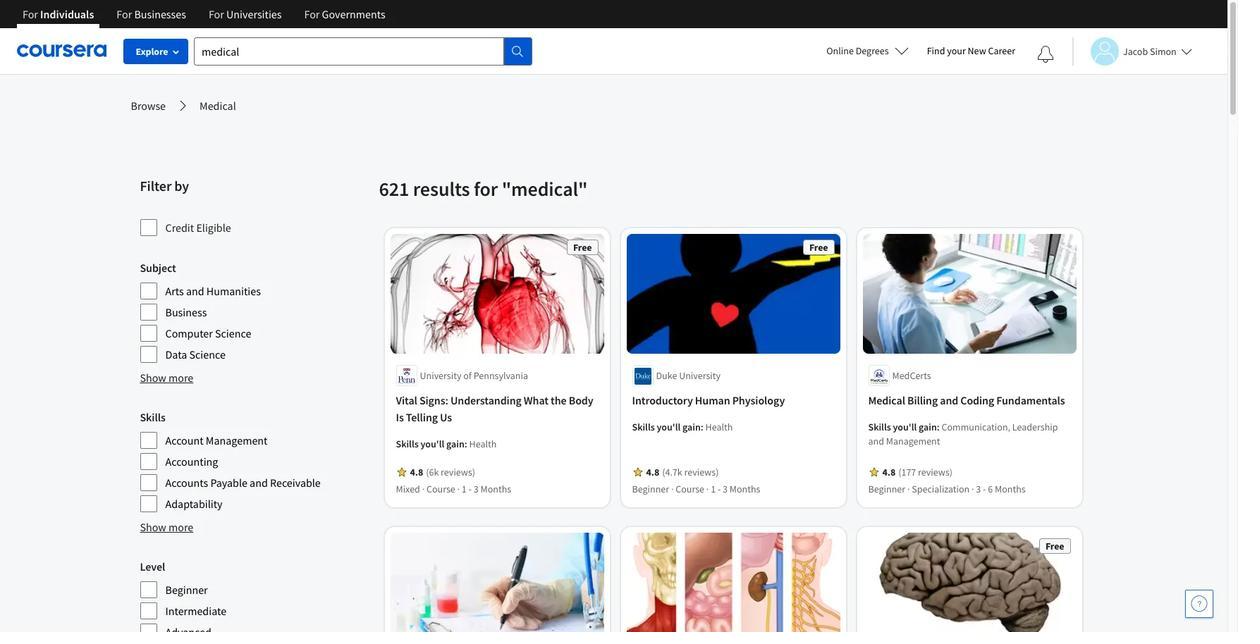 Task type: describe. For each thing, give the bounding box(es) containing it.
computer science
[[165, 327, 251, 341]]

leadership
[[1013, 421, 1059, 434]]

credit eligible
[[165, 221, 231, 235]]

specialization
[[912, 484, 970, 496]]

duke
[[656, 370, 678, 383]]

"medical"
[[502, 176, 588, 202]]

skills down introductory
[[632, 421, 655, 434]]

find your new career
[[927, 44, 1016, 57]]

3 for physiology
[[723, 484, 728, 496]]

6 · from the left
[[972, 484, 975, 496]]

fundamentals
[[997, 394, 1066, 408]]

for individuals
[[23, 7, 94, 21]]

communication,
[[942, 421, 1011, 434]]

show more for data science
[[140, 371, 194, 385]]

adaptability
[[165, 497, 223, 511]]

free for introductory human physiology
[[810, 241, 829, 254]]

data
[[165, 348, 187, 362]]

for businesses
[[117, 7, 186, 21]]

online
[[827, 44, 854, 57]]

receivable
[[270, 476, 321, 490]]

subject
[[140, 261, 176, 275]]

data science
[[165, 348, 226, 362]]

introductory
[[632, 394, 693, 408]]

arts and humanities
[[165, 284, 261, 298]]

4.8 for introductory human physiology
[[647, 467, 660, 479]]

accounts
[[165, 476, 208, 490]]

signs:
[[420, 394, 449, 408]]

2 · from the left
[[458, 484, 460, 496]]

skills you'll gain : health for signs:
[[396, 438, 497, 451]]

1 · from the left
[[422, 484, 425, 496]]

your
[[948, 44, 966, 57]]

find your new career link
[[920, 42, 1023, 60]]

understanding
[[451, 394, 522, 408]]

pennsylvania
[[474, 370, 528, 383]]

duke university
[[656, 370, 721, 383]]

us
[[440, 411, 452, 425]]

skills up 4.8 (177 reviews)
[[869, 421, 892, 434]]

account
[[165, 434, 204, 448]]

3 3 from the left
[[977, 484, 982, 496]]

free for vital signs: understanding what the body is telling us
[[573, 241, 592, 254]]

science for data science
[[189, 348, 226, 362]]

3 · from the left
[[672, 484, 674, 496]]

reviews) for signs:
[[441, 467, 476, 479]]

months for and
[[995, 484, 1026, 496]]

career
[[989, 44, 1016, 57]]

: for vital signs: understanding what the body is telling us
[[465, 438, 468, 451]]

filter
[[140, 177, 172, 195]]

show more for adaptability
[[140, 521, 194, 535]]

what
[[524, 394, 549, 408]]

3 for understanding
[[474, 484, 479, 496]]

skills you'll gain :
[[869, 421, 942, 434]]

medical for medical billing and coding fundamentals
[[869, 394, 906, 408]]

science for computer science
[[215, 327, 251, 341]]

4.8 (6k reviews)
[[410, 467, 476, 479]]

simon
[[1151, 45, 1177, 57]]

and for communication, leadership and management
[[869, 436, 885, 448]]

degrees
[[856, 44, 889, 57]]

online degrees button
[[816, 35, 920, 66]]

you'll for vital signs: understanding what the body is telling us
[[421, 438, 445, 451]]

help center image
[[1192, 596, 1208, 613]]

governments
[[322, 7, 386, 21]]

explore button
[[123, 39, 188, 64]]

browse link
[[131, 97, 166, 114]]

medical for medical
[[200, 99, 236, 113]]

show notifications image
[[1038, 46, 1055, 63]]

jacob simon
[[1124, 45, 1177, 57]]

account management
[[165, 434, 268, 448]]

is
[[396, 411, 404, 425]]

medical billing and coding fundamentals
[[869, 394, 1066, 408]]

show more button for adaptability
[[140, 519, 194, 536]]

(4.7k
[[663, 467, 683, 479]]

find
[[927, 44, 946, 57]]

1 university from the left
[[420, 370, 462, 383]]

businesses
[[134, 7, 186, 21]]

4.8 (4.7k reviews)
[[647, 467, 719, 479]]

4.8 for vital signs: understanding what the body is telling us
[[410, 467, 423, 479]]

- for physiology
[[718, 484, 721, 496]]

6
[[989, 484, 993, 496]]

humanities
[[207, 284, 261, 298]]

jacob simon button
[[1073, 37, 1193, 65]]

filter by
[[140, 177, 189, 195]]

vital signs: understanding what the body is telling us link
[[396, 393, 599, 426]]

months for understanding
[[481, 484, 512, 496]]

accounting
[[165, 455, 218, 469]]

coding
[[961, 394, 995, 408]]

medical billing and coding fundamentals link
[[869, 393, 1071, 409]]

online degrees
[[827, 44, 889, 57]]

human
[[695, 394, 731, 408]]

beginner for beginner · course · 1 - 3 months
[[632, 484, 670, 496]]

eligible
[[196, 221, 231, 235]]



Task type: vqa. For each thing, say whether or not it's contained in the screenshot.
'Billing'
yes



Task type: locate. For each thing, give the bounding box(es) containing it.
and inside communication, leadership and management
[[869, 436, 885, 448]]

payable
[[211, 476, 248, 490]]

show more down data
[[140, 371, 194, 385]]

4.8 left (4.7k
[[647, 467, 660, 479]]

skills inside group
[[140, 411, 166, 425]]

credit
[[165, 221, 194, 235]]

1 months from the left
[[481, 484, 512, 496]]

and right arts in the left of the page
[[186, 284, 204, 298]]

0 horizontal spatial 1
[[462, 484, 467, 496]]

universities
[[226, 7, 282, 21]]

- down 4.8 (6k reviews)
[[469, 484, 472, 496]]

health for understanding
[[470, 438, 497, 451]]

show down data
[[140, 371, 166, 385]]

621
[[379, 176, 409, 202]]

1 horizontal spatial gain
[[683, 421, 701, 434]]

2 course from the left
[[676, 484, 705, 496]]

1 horizontal spatial beginner
[[632, 484, 670, 496]]

1 vertical spatial show more button
[[140, 519, 194, 536]]

1 horizontal spatial reviews)
[[685, 467, 719, 479]]

1 for from the left
[[23, 7, 38, 21]]

2 horizontal spatial 3
[[977, 484, 982, 496]]

: for introductory human physiology
[[701, 421, 704, 434]]

0 vertical spatial health
[[706, 421, 733, 434]]

0 vertical spatial show more
[[140, 371, 194, 385]]

beginner up intermediate
[[165, 583, 208, 598]]

course for human
[[676, 484, 705, 496]]

1 horizontal spatial :
[[701, 421, 704, 434]]

· left 6
[[972, 484, 975, 496]]

0 vertical spatial science
[[215, 327, 251, 341]]

:
[[701, 421, 704, 434], [937, 421, 940, 434], [465, 438, 468, 451]]

1 show more button from the top
[[140, 370, 194, 387]]

0 vertical spatial medical
[[200, 99, 236, 113]]

beginner down (4.7k
[[632, 484, 670, 496]]

0 horizontal spatial medical
[[200, 99, 236, 113]]

1 1 from the left
[[462, 484, 467, 496]]

1 horizontal spatial months
[[730, 484, 761, 496]]

· right mixed
[[422, 484, 425, 496]]

skills you'll gain : health down introductory
[[632, 421, 733, 434]]

2 3 from the left
[[723, 484, 728, 496]]

show
[[140, 371, 166, 385], [140, 521, 166, 535]]

(177
[[899, 467, 917, 479]]

and right billing
[[941, 394, 959, 408]]

1 3 from the left
[[474, 484, 479, 496]]

the
[[551, 394, 567, 408]]

3 months from the left
[[995, 484, 1026, 496]]

-
[[469, 484, 472, 496], [718, 484, 721, 496], [984, 484, 987, 496]]

show up level on the left
[[140, 521, 166, 535]]

0 horizontal spatial you'll
[[421, 438, 445, 451]]

for for governments
[[304, 7, 320, 21]]

4.8 left '(6k'
[[410, 467, 423, 479]]

medical right browse link
[[200, 99, 236, 113]]

free
[[573, 241, 592, 254], [810, 241, 829, 254], [1046, 541, 1065, 553]]

reviews) for billing
[[919, 467, 953, 479]]

1 for human
[[711, 484, 716, 496]]

· down 4.8 (4.7k reviews)
[[707, 484, 709, 496]]

beginner for beginner · specialization · 3 - 6 months
[[869, 484, 906, 496]]

2 - from the left
[[718, 484, 721, 496]]

2 more from the top
[[169, 521, 194, 535]]

coursera image
[[17, 40, 107, 62]]

skills group
[[140, 409, 371, 514]]

1 vertical spatial show
[[140, 521, 166, 535]]

level
[[140, 560, 165, 574]]

1 horizontal spatial skills you'll gain : health
[[632, 421, 733, 434]]

2 horizontal spatial reviews)
[[919, 467, 953, 479]]

2 show more button from the top
[[140, 519, 194, 536]]

gain down introductory human physiology
[[683, 421, 701, 434]]

1 vertical spatial more
[[169, 521, 194, 535]]

management inside communication, leadership and management
[[887, 436, 941, 448]]

introductory human physiology link
[[632, 393, 835, 409]]

show more down adaptability
[[140, 521, 194, 535]]

health for physiology
[[706, 421, 733, 434]]

computer
[[165, 327, 213, 341]]

show for adaptability
[[140, 521, 166, 535]]

mixed
[[396, 484, 420, 496]]

skills you'll gain : health
[[632, 421, 733, 434], [396, 438, 497, 451]]

course down 4.8 (4.7k reviews)
[[676, 484, 705, 496]]

introductory human physiology
[[632, 394, 785, 408]]

1 show more from the top
[[140, 371, 194, 385]]

science down humanities
[[215, 327, 251, 341]]

1 horizontal spatial 1
[[711, 484, 716, 496]]

accounts payable and receivable
[[165, 476, 321, 490]]

for for businesses
[[117, 7, 132, 21]]

beginner inside the level group
[[165, 583, 208, 598]]

explore
[[136, 45, 168, 58]]

level group
[[140, 559, 371, 633]]

1
[[462, 484, 467, 496], [711, 484, 716, 496]]

vital signs: understanding what the body is telling us
[[396, 394, 594, 425]]

for for universities
[[209, 7, 224, 21]]

2 months from the left
[[730, 484, 761, 496]]

skills you'll gain : health for human
[[632, 421, 733, 434]]

course
[[427, 484, 456, 496], [676, 484, 705, 496]]

medcerts
[[893, 370, 932, 383]]

reviews) up 'beginner · course · 1 - 3 months'
[[685, 467, 719, 479]]

2 reviews) from the left
[[685, 467, 719, 479]]

2 for from the left
[[117, 7, 132, 21]]

0 horizontal spatial free
[[573, 241, 592, 254]]

621 results for "medical"
[[379, 176, 588, 202]]

1 show from the top
[[140, 371, 166, 385]]

0 vertical spatial skills you'll gain : health
[[632, 421, 733, 434]]

·
[[422, 484, 425, 496], [458, 484, 460, 496], [672, 484, 674, 496], [707, 484, 709, 496], [908, 484, 910, 496], [972, 484, 975, 496]]

· down (4.7k
[[672, 484, 674, 496]]

1 horizontal spatial health
[[706, 421, 733, 434]]

0 horizontal spatial 3
[[474, 484, 479, 496]]

and inside subject group
[[186, 284, 204, 298]]

university of pennsylvania
[[420, 370, 528, 383]]

business
[[165, 305, 207, 320]]

4.8 left (177 at the bottom right of page
[[883, 467, 896, 479]]

science down computer science
[[189, 348, 226, 362]]

1 vertical spatial medical
[[869, 394, 906, 408]]

1 vertical spatial science
[[189, 348, 226, 362]]

for left businesses
[[117, 7, 132, 21]]

0 vertical spatial more
[[169, 371, 194, 385]]

beginner · specialization · 3 - 6 months
[[869, 484, 1026, 496]]

and for medical billing and coding fundamentals
[[941, 394, 959, 408]]

you'll down introductory
[[657, 421, 681, 434]]

beginner down (177 at the bottom right of page
[[869, 484, 906, 496]]

and down skills you'll gain :
[[869, 436, 885, 448]]

2 show from the top
[[140, 521, 166, 535]]

gain for vital signs: understanding what the body is telling us
[[447, 438, 465, 451]]

1 reviews) from the left
[[441, 467, 476, 479]]

browse
[[131, 99, 166, 113]]

1 vertical spatial show more
[[140, 521, 194, 535]]

reviews) up the mixed · course · 1 - 3 months
[[441, 467, 476, 479]]

for universities
[[209, 7, 282, 21]]

medical
[[200, 99, 236, 113], [869, 394, 906, 408]]

4.8
[[410, 467, 423, 479], [647, 467, 660, 479], [883, 467, 896, 479]]

1 horizontal spatial management
[[887, 436, 941, 448]]

you'll for introductory human physiology
[[657, 421, 681, 434]]

for governments
[[304, 7, 386, 21]]

show more
[[140, 371, 194, 385], [140, 521, 194, 535]]

medical up skills you'll gain :
[[869, 394, 906, 408]]

- left 6
[[984, 484, 987, 496]]

university
[[420, 370, 462, 383], [679, 370, 721, 383]]

gain
[[683, 421, 701, 434], [919, 421, 937, 434], [447, 438, 465, 451]]

1 horizontal spatial you'll
[[657, 421, 681, 434]]

telling
[[406, 411, 438, 425]]

new
[[968, 44, 987, 57]]

reviews) up specialization
[[919, 467, 953, 479]]

health down vital signs: understanding what the body is telling us
[[470, 438, 497, 451]]

2 horizontal spatial gain
[[919, 421, 937, 434]]

subject group
[[140, 260, 371, 364]]

0 horizontal spatial skills you'll gain : health
[[396, 438, 497, 451]]

and right payable
[[250, 476, 268, 490]]

for left governments
[[304, 7, 320, 21]]

skills you'll gain : health down us
[[396, 438, 497, 451]]

1 horizontal spatial medical
[[869, 394, 906, 408]]

2 university from the left
[[679, 370, 721, 383]]

arts
[[165, 284, 184, 298]]

0 horizontal spatial -
[[469, 484, 472, 496]]

skills up account on the left
[[140, 411, 166, 425]]

2 horizontal spatial months
[[995, 484, 1026, 496]]

university up introductory human physiology
[[679, 370, 721, 383]]

· down 4.8 (6k reviews)
[[458, 484, 460, 496]]

4.8 for medical billing and coding fundamentals
[[883, 467, 896, 479]]

months
[[481, 484, 512, 496], [730, 484, 761, 496], [995, 484, 1026, 496]]

course for signs:
[[427, 484, 456, 496]]

(6k
[[426, 467, 439, 479]]

health down human
[[706, 421, 733, 434]]

1 down 4.8 (4.7k reviews)
[[711, 484, 716, 496]]

by
[[174, 177, 189, 195]]

show for data science
[[140, 371, 166, 385]]

for for individuals
[[23, 7, 38, 21]]

1 horizontal spatial university
[[679, 370, 721, 383]]

1 horizontal spatial 4.8
[[647, 467, 660, 479]]

2 horizontal spatial beginner
[[869, 484, 906, 496]]

for left universities
[[209, 7, 224, 21]]

more for data science
[[169, 371, 194, 385]]

show more button down adaptability
[[140, 519, 194, 536]]

2 horizontal spatial -
[[984, 484, 987, 496]]

gain down billing
[[919, 421, 937, 434]]

show more button down data
[[140, 370, 194, 387]]

communication, leadership and management
[[869, 421, 1059, 448]]

more for adaptability
[[169, 521, 194, 535]]

show more button
[[140, 370, 194, 387], [140, 519, 194, 536]]

: down billing
[[937, 421, 940, 434]]

0 horizontal spatial :
[[465, 438, 468, 451]]

2 horizontal spatial :
[[937, 421, 940, 434]]

vital
[[396, 394, 418, 408]]

for
[[23, 7, 38, 21], [117, 7, 132, 21], [209, 7, 224, 21], [304, 7, 320, 21]]

- for and
[[984, 484, 987, 496]]

0 vertical spatial show more button
[[140, 370, 194, 387]]

for left "individuals"
[[23, 7, 38, 21]]

more
[[169, 371, 194, 385], [169, 521, 194, 535]]

1 4.8 from the left
[[410, 467, 423, 479]]

2 4.8 from the left
[[647, 467, 660, 479]]

3 - from the left
[[984, 484, 987, 496]]

4.8 (177 reviews)
[[883, 467, 953, 479]]

gain for introductory human physiology
[[683, 421, 701, 434]]

for
[[474, 176, 498, 202]]

management inside skills group
[[206, 434, 268, 448]]

skills down is
[[396, 438, 419, 451]]

months for physiology
[[730, 484, 761, 496]]

1 horizontal spatial course
[[676, 484, 705, 496]]

2 horizontal spatial free
[[1046, 541, 1065, 553]]

you'll up '(6k'
[[421, 438, 445, 451]]

4 · from the left
[[707, 484, 709, 496]]

course down 4.8 (6k reviews)
[[427, 484, 456, 496]]

2 horizontal spatial you'll
[[894, 421, 917, 434]]

· down (177 at the bottom right of page
[[908, 484, 910, 496]]

4 for from the left
[[304, 7, 320, 21]]

reviews) for human
[[685, 467, 719, 479]]

0 horizontal spatial reviews)
[[441, 467, 476, 479]]

1 down 4.8 (6k reviews)
[[462, 484, 467, 496]]

beginner for beginner
[[165, 583, 208, 598]]

- down 4.8 (4.7k reviews)
[[718, 484, 721, 496]]

science
[[215, 327, 251, 341], [189, 348, 226, 362]]

and for accounts payable and receivable
[[250, 476, 268, 490]]

2 show more from the top
[[140, 521, 194, 535]]

beginner · course · 1 - 3 months
[[632, 484, 761, 496]]

3 reviews) from the left
[[919, 467, 953, 479]]

and
[[186, 284, 204, 298], [941, 394, 959, 408], [869, 436, 885, 448], [250, 476, 268, 490]]

3 for from the left
[[209, 7, 224, 21]]

you'll down billing
[[894, 421, 917, 434]]

0 horizontal spatial management
[[206, 434, 268, 448]]

management up accounts payable and receivable
[[206, 434, 268, 448]]

1 - from the left
[[469, 484, 472, 496]]

health
[[706, 421, 733, 434], [470, 438, 497, 451]]

1 vertical spatial skills you'll gain : health
[[396, 438, 497, 451]]

0 horizontal spatial months
[[481, 484, 512, 496]]

0 horizontal spatial course
[[427, 484, 456, 496]]

and inside skills group
[[250, 476, 268, 490]]

gain down us
[[447, 438, 465, 451]]

: up 4.8 (6k reviews)
[[465, 438, 468, 451]]

3 4.8 from the left
[[883, 467, 896, 479]]

0 horizontal spatial university
[[420, 370, 462, 383]]

1 horizontal spatial 3
[[723, 484, 728, 496]]

intermediate
[[165, 605, 227, 619]]

0 vertical spatial show
[[140, 371, 166, 385]]

skills
[[140, 411, 166, 425], [632, 421, 655, 434], [869, 421, 892, 434], [396, 438, 419, 451]]

What do you want to learn? text field
[[194, 37, 504, 65]]

1 horizontal spatial -
[[718, 484, 721, 496]]

physiology
[[733, 394, 785, 408]]

mixed · course · 1 - 3 months
[[396, 484, 512, 496]]

university up signs:
[[420, 370, 462, 383]]

billing
[[908, 394, 938, 408]]

1 for signs:
[[462, 484, 467, 496]]

more down data
[[169, 371, 194, 385]]

individuals
[[40, 7, 94, 21]]

banner navigation
[[11, 0, 397, 39]]

1 vertical spatial health
[[470, 438, 497, 451]]

- for understanding
[[469, 484, 472, 496]]

5 · from the left
[[908, 484, 910, 496]]

of
[[464, 370, 472, 383]]

: down introductory human physiology
[[701, 421, 704, 434]]

2 1 from the left
[[711, 484, 716, 496]]

body
[[569, 394, 594, 408]]

1 more from the top
[[169, 371, 194, 385]]

0 horizontal spatial beginner
[[165, 583, 208, 598]]

management down skills you'll gain :
[[887, 436, 941, 448]]

0 horizontal spatial health
[[470, 438, 497, 451]]

jacob
[[1124, 45, 1149, 57]]

1 course from the left
[[427, 484, 456, 496]]

1 horizontal spatial free
[[810, 241, 829, 254]]

show more button for data science
[[140, 370, 194, 387]]

more down adaptability
[[169, 521, 194, 535]]

2 horizontal spatial 4.8
[[883, 467, 896, 479]]

None search field
[[194, 37, 533, 65]]

0 horizontal spatial 4.8
[[410, 467, 423, 479]]

results
[[413, 176, 470, 202]]

0 horizontal spatial gain
[[447, 438, 465, 451]]



